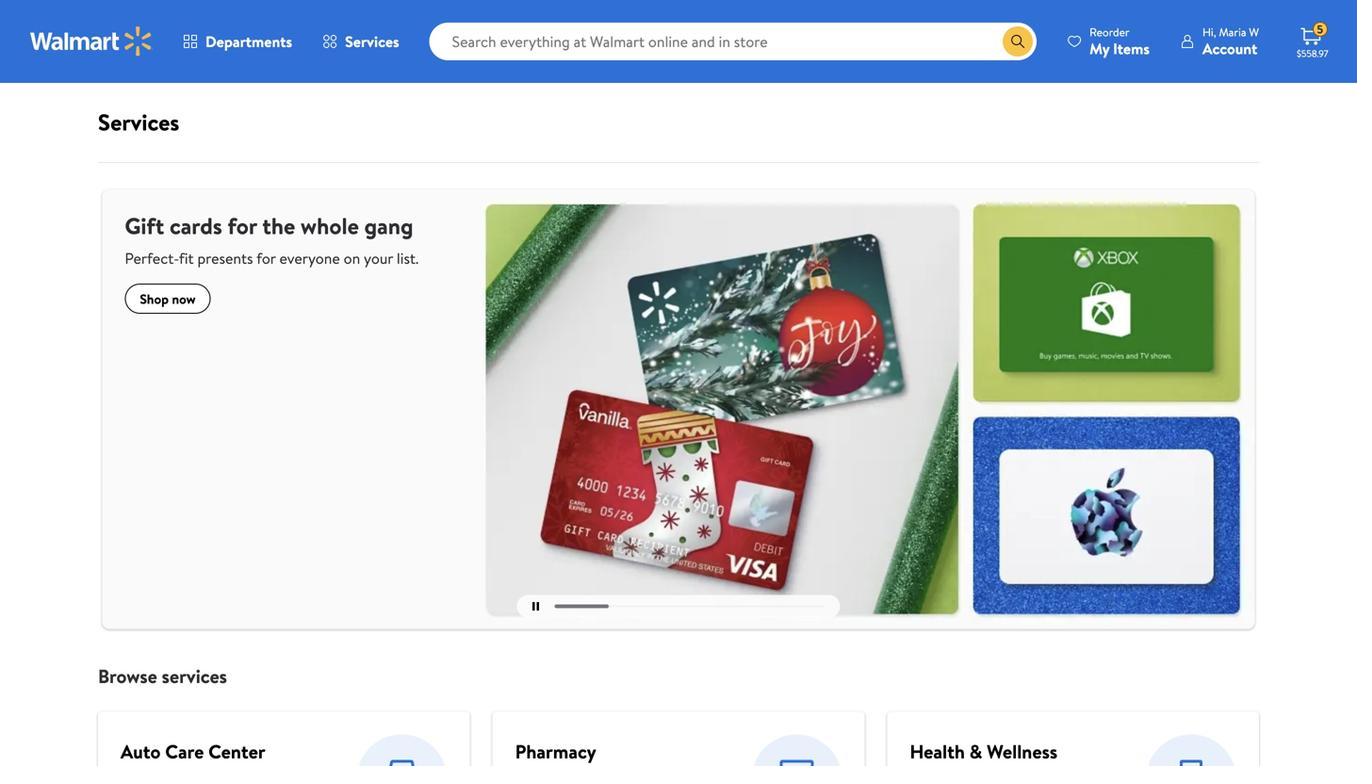 Task type: vqa. For each thing, say whether or not it's contained in the screenshot.
Christmas Shop
no



Task type: describe. For each thing, give the bounding box(es) containing it.
shop
[[140, 290, 169, 308]]

health & wellness link
[[910, 739, 1058, 765]]

auto care center
[[121, 739, 265, 765]]

services inside popup button
[[345, 31, 399, 52]]

Search search field
[[429, 23, 1037, 60]]

w
[[1249, 24, 1259, 40]]

account
[[1203, 38, 1258, 59]]

care
[[165, 739, 204, 765]]

shop now
[[140, 290, 196, 308]]

health & wellness
[[910, 739, 1058, 765]]

items
[[1113, 38, 1150, 59]]

pause image
[[533, 603, 539, 611]]

gift
[[125, 210, 164, 242]]

auto
[[121, 739, 161, 765]]

walmart image
[[30, 26, 153, 57]]

$558.97
[[1297, 47, 1329, 60]]

your
[[364, 248, 393, 269]]

&
[[970, 739, 982, 765]]

gang
[[364, 210, 413, 242]]

presents
[[197, 248, 253, 269]]

1 vertical spatial for
[[256, 248, 276, 269]]

departments button
[[168, 19, 307, 64]]

services
[[162, 663, 227, 690]]

the
[[262, 210, 295, 242]]

list.
[[397, 248, 419, 269]]

browse services
[[98, 663, 227, 690]]

cards
[[170, 210, 222, 242]]



Task type: locate. For each thing, give the bounding box(es) containing it.
perfect-
[[125, 248, 179, 269]]

search icon image
[[1011, 34, 1026, 49]]

services button
[[307, 19, 414, 64]]

health
[[910, 739, 965, 765]]

fit
[[179, 248, 194, 269]]

center
[[208, 739, 265, 765]]

pharmacy
[[515, 739, 596, 765]]

for up the 'presents'
[[228, 210, 257, 242]]

services
[[345, 31, 399, 52], [98, 107, 179, 138]]

gift cards for the whole gang perfect-fit presents for everyone on your list.
[[125, 210, 419, 269]]

hi, maria w account
[[1203, 24, 1259, 59]]

1 vertical spatial services
[[98, 107, 179, 138]]

reorder
[[1090, 24, 1130, 40]]

hi,
[[1203, 24, 1217, 40]]

Walmart Site-Wide search field
[[429, 23, 1037, 60]]

on
[[344, 248, 360, 269]]

browse
[[98, 663, 157, 690]]

whole
[[301, 210, 359, 242]]

for
[[228, 210, 257, 242], [256, 248, 276, 269]]

wellness
[[987, 739, 1058, 765]]

0 horizontal spatial services
[[98, 107, 179, 138]]

5
[[1317, 21, 1324, 37]]

0 vertical spatial services
[[345, 31, 399, 52]]

0 vertical spatial for
[[228, 210, 257, 242]]

now
[[172, 290, 196, 308]]

reorder my items
[[1090, 24, 1150, 59]]

1 horizontal spatial services
[[345, 31, 399, 52]]

pharmacy link
[[515, 739, 596, 765]]

carousel controls navigation
[[517, 595, 840, 618]]

shop now link
[[125, 284, 211, 314]]

maria
[[1219, 24, 1247, 40]]

for down the
[[256, 248, 276, 269]]

departments
[[205, 31, 292, 52]]

auto care center link
[[121, 739, 265, 765]]

my
[[1090, 38, 1110, 59]]

everyone
[[279, 248, 340, 269]]



